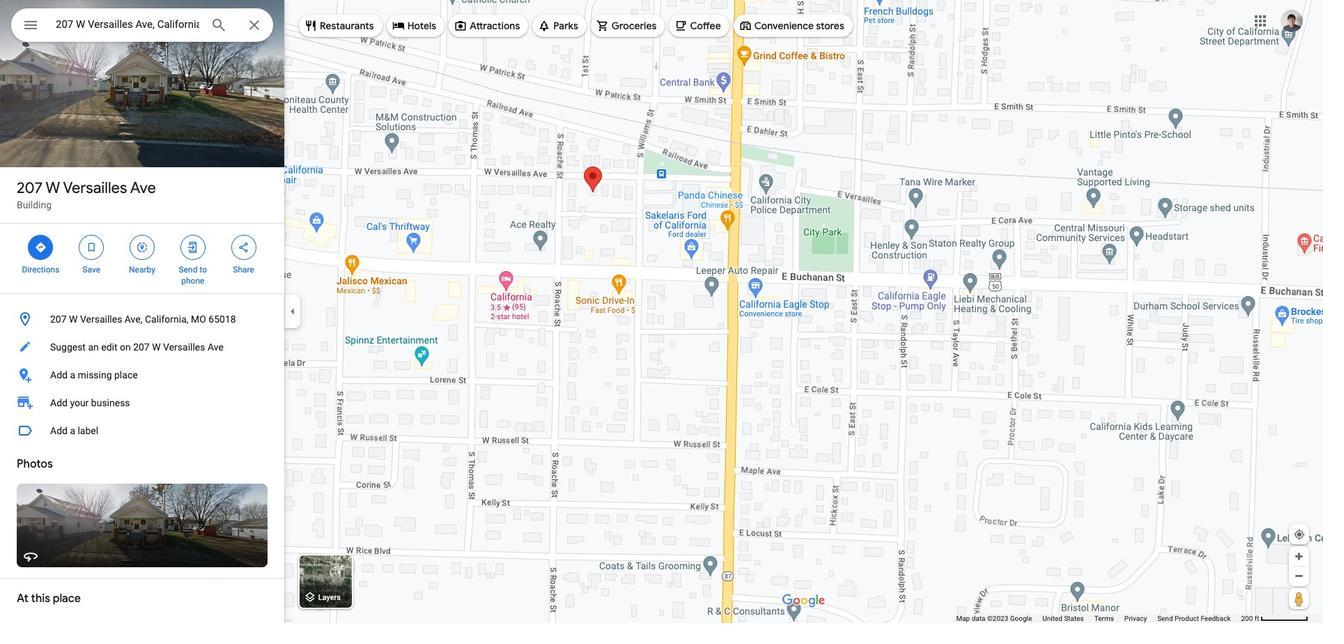 Task type: vqa. For each thing, say whether or not it's contained in the screenshot.


Task type: locate. For each thing, give the bounding box(es) containing it.
a left label
[[70, 425, 75, 436]]

terms button
[[1095, 614, 1114, 623]]

united states button
[[1043, 614, 1084, 623]]

add down suggest
[[50, 369, 68, 381]]

privacy
[[1125, 615, 1147, 622]]

ave up  in the top of the page
[[130, 178, 156, 198]]

zoom out image
[[1294, 571, 1305, 581]]

2 vertical spatial versailles
[[163, 342, 205, 353]]

suggest
[[50, 342, 86, 353]]

0 vertical spatial w
[[46, 178, 60, 198]]

send for send product feedback
[[1158, 615, 1173, 622]]

207 inside button
[[50, 314, 67, 325]]

footer containing map data ©2023 google
[[957, 614, 1242, 623]]

data
[[972, 615, 986, 622]]

send inside button
[[1158, 615, 1173, 622]]

versailles up an
[[80, 314, 122, 325]]

send
[[179, 265, 198, 275], [1158, 615, 1173, 622]]

207 up building
[[17, 178, 43, 198]]

add
[[50, 369, 68, 381], [50, 397, 68, 408], [50, 425, 68, 436]]

0 vertical spatial a
[[70, 369, 75, 381]]

1 a from the top
[[70, 369, 75, 381]]

place inside add a missing place button
[[114, 369, 138, 381]]

attractions
[[470, 20, 520, 32]]

send inside send to phone
[[179, 265, 198, 275]]

0 vertical spatial add
[[50, 369, 68, 381]]

google
[[1010, 615, 1032, 622]]

©2023
[[988, 615, 1009, 622]]

w for ave
[[46, 178, 60, 198]]

convenience
[[755, 20, 814, 32]]

207 inside button
[[133, 342, 150, 353]]

2 vertical spatial add
[[50, 425, 68, 436]]

google maps element
[[0, 0, 1324, 623]]

versailles inside suggest an edit on 207 w versailles ave button
[[163, 342, 205, 353]]

convenience stores
[[755, 20, 845, 32]]

w
[[46, 178, 60, 198], [69, 314, 78, 325], [152, 342, 161, 353]]

207
[[17, 178, 43, 198], [50, 314, 67, 325], [133, 342, 150, 353]]

0 vertical spatial place
[[114, 369, 138, 381]]

3 add from the top
[[50, 425, 68, 436]]

207 up suggest
[[50, 314, 67, 325]]

california,
[[145, 314, 189, 325]]

on
[[120, 342, 131, 353]]

product
[[1175, 615, 1200, 622]]

0 vertical spatial send
[[179, 265, 198, 275]]

a left missing
[[70, 369, 75, 381]]

0 horizontal spatial w
[[46, 178, 60, 198]]

place down on
[[114, 369, 138, 381]]

w down california,
[[152, 342, 161, 353]]

2 add from the top
[[50, 397, 68, 408]]

1 add from the top
[[50, 369, 68, 381]]

edit
[[101, 342, 117, 353]]

versailles inside the 207 w versailles ave building
[[63, 178, 127, 198]]

photos
[[17, 457, 53, 471]]

coffee
[[690, 20, 721, 32]]

a for label
[[70, 425, 75, 436]]

show street view coverage image
[[1289, 588, 1310, 609]]

feedback
[[1201, 615, 1231, 622]]

2 horizontal spatial 207
[[133, 342, 150, 353]]

share
[[233, 265, 254, 275]]

w inside the 207 w versailles ave building
[[46, 178, 60, 198]]

1 vertical spatial send
[[1158, 615, 1173, 622]]

versailles inside 207 w versailles ave, california, mo 65018 button
[[80, 314, 122, 325]]

privacy button
[[1125, 614, 1147, 623]]

1 horizontal spatial place
[[114, 369, 138, 381]]

suggest an edit on 207 w versailles ave
[[50, 342, 224, 353]]

w up building
[[46, 178, 60, 198]]

1 vertical spatial place
[[53, 592, 81, 606]]

1 vertical spatial ave
[[208, 342, 224, 353]]

parks
[[554, 20, 578, 32]]

0 horizontal spatial send
[[179, 265, 198, 275]]

w inside button
[[69, 314, 78, 325]]

a
[[70, 369, 75, 381], [70, 425, 75, 436]]

200 ft button
[[1242, 615, 1309, 622]]

groceries
[[612, 20, 657, 32]]

1 horizontal spatial ave
[[208, 342, 224, 353]]

0 vertical spatial 207
[[17, 178, 43, 198]]

2 vertical spatial 207
[[133, 342, 150, 353]]

versailles down mo
[[163, 342, 205, 353]]

add left label
[[50, 425, 68, 436]]

a for missing
[[70, 369, 75, 381]]

zoom in image
[[1294, 551, 1305, 562]]

send up phone
[[179, 265, 198, 275]]

0 horizontal spatial place
[[53, 592, 81, 606]]

ave inside the 207 w versailles ave building
[[130, 178, 156, 198]]

0 vertical spatial ave
[[130, 178, 156, 198]]

add your business
[[50, 397, 130, 408]]

ave,
[[125, 314, 143, 325]]

add a missing place button
[[0, 361, 284, 389]]

none field inside 207 w versailles ave, california, mo 65018 field
[[56, 16, 199, 33]]

1 horizontal spatial send
[[1158, 615, 1173, 622]]


[[237, 240, 250, 255]]

suggest an edit on 207 w versailles ave button
[[0, 333, 284, 361]]

united states
[[1043, 615, 1084, 622]]

w up suggest
[[69, 314, 78, 325]]

0 horizontal spatial 207
[[17, 178, 43, 198]]

2 horizontal spatial w
[[152, 342, 161, 353]]

0 horizontal spatial ave
[[130, 178, 156, 198]]

None field
[[56, 16, 199, 33]]

1 vertical spatial 207
[[50, 314, 67, 325]]

versailles for ave
[[63, 178, 127, 198]]

add a label button
[[0, 417, 284, 445]]

ave down "65018" at the left of the page
[[208, 342, 224, 353]]

1 vertical spatial add
[[50, 397, 68, 408]]

business
[[91, 397, 130, 408]]

phone
[[181, 276, 204, 286]]

to
[[200, 265, 207, 275]]

states
[[1065, 615, 1084, 622]]

207 w versailles ave, california, mo 65018
[[50, 314, 236, 325]]

ave
[[130, 178, 156, 198], [208, 342, 224, 353]]

send product feedback
[[1158, 615, 1231, 622]]

coffee button
[[669, 9, 730, 43]]

this
[[31, 592, 50, 606]]

1 vertical spatial w
[[69, 314, 78, 325]]

207 inside the 207 w versailles ave building
[[17, 178, 43, 198]]

1 horizontal spatial w
[[69, 314, 78, 325]]

1 horizontal spatial 207
[[50, 314, 67, 325]]


[[136, 240, 148, 255]]

an
[[88, 342, 99, 353]]

1 vertical spatial a
[[70, 425, 75, 436]]

groceries button
[[591, 9, 665, 43]]

versailles up 
[[63, 178, 127, 198]]

207 right on
[[133, 342, 150, 353]]

footer
[[957, 614, 1242, 623]]

200 ft
[[1242, 615, 1260, 622]]

missing
[[78, 369, 112, 381]]

1 vertical spatial versailles
[[80, 314, 122, 325]]

united
[[1043, 615, 1063, 622]]

place
[[114, 369, 138, 381], [53, 592, 81, 606]]

w inside button
[[152, 342, 161, 353]]

versailles
[[63, 178, 127, 198], [80, 314, 122, 325], [163, 342, 205, 353]]

add left your
[[50, 397, 68, 408]]

place right the this
[[53, 592, 81, 606]]

2 a from the top
[[70, 425, 75, 436]]

versailles for ave,
[[80, 314, 122, 325]]

2 vertical spatial w
[[152, 342, 161, 353]]

0 vertical spatial versailles
[[63, 178, 127, 198]]


[[187, 240, 199, 255]]

send left product
[[1158, 615, 1173, 622]]



Task type: describe. For each thing, give the bounding box(es) containing it.
207 w versailles ave main content
[[0, 0, 284, 623]]

terms
[[1095, 615, 1114, 622]]

layers
[[318, 593, 341, 602]]

ft
[[1255, 615, 1260, 622]]

show your location image
[[1294, 528, 1306, 541]]

collapse side panel image
[[285, 304, 300, 319]]

send product feedback button
[[1158, 614, 1231, 623]]

 button
[[11, 8, 50, 45]]

label
[[78, 425, 98, 436]]

send to phone
[[179, 265, 207, 286]]

parks button
[[533, 9, 587, 43]]

hotels button
[[387, 9, 445, 43]]

200
[[1242, 615, 1253, 622]]

stores
[[816, 20, 845, 32]]

hotels
[[408, 20, 436, 32]]

ave inside button
[[208, 342, 224, 353]]

map
[[957, 615, 970, 622]]

map data ©2023 google
[[957, 615, 1032, 622]]

your
[[70, 397, 89, 408]]

add for add a missing place
[[50, 369, 68, 381]]

at
[[17, 592, 28, 606]]

w for ave,
[[69, 314, 78, 325]]

at this place
[[17, 592, 81, 606]]

207 w versailles ave, california, mo 65018 button
[[0, 305, 284, 333]]

restaurants
[[320, 20, 374, 32]]

mo
[[191, 314, 206, 325]]

add a missing place
[[50, 369, 138, 381]]

207 for ave,
[[50, 314, 67, 325]]


[[85, 240, 98, 255]]

add a label
[[50, 425, 98, 436]]

65018
[[209, 314, 236, 325]]

convenience stores button
[[734, 9, 853, 43]]

207 for ave
[[17, 178, 43, 198]]

add for add a label
[[50, 425, 68, 436]]

google account: nolan park  
(nolan.park@adept.ai) image
[[1281, 9, 1303, 32]]

nearby
[[129, 265, 155, 275]]

building
[[17, 199, 52, 210]]

207 W Versailles Ave, California, MO 65018 field
[[11, 8, 273, 42]]

add for add your business
[[50, 397, 68, 408]]

restaurants button
[[299, 9, 382, 43]]

directions
[[22, 265, 59, 275]]

 search field
[[11, 8, 273, 45]]

207 w versailles ave building
[[17, 178, 156, 210]]

add your business link
[[0, 389, 284, 417]]

attractions button
[[449, 9, 529, 43]]

send for send to phone
[[179, 265, 198, 275]]


[[34, 240, 47, 255]]

actions for 207 w versailles ave region
[[0, 224, 284, 293]]

save
[[82, 265, 100, 275]]


[[22, 15, 39, 35]]

footer inside google maps element
[[957, 614, 1242, 623]]



